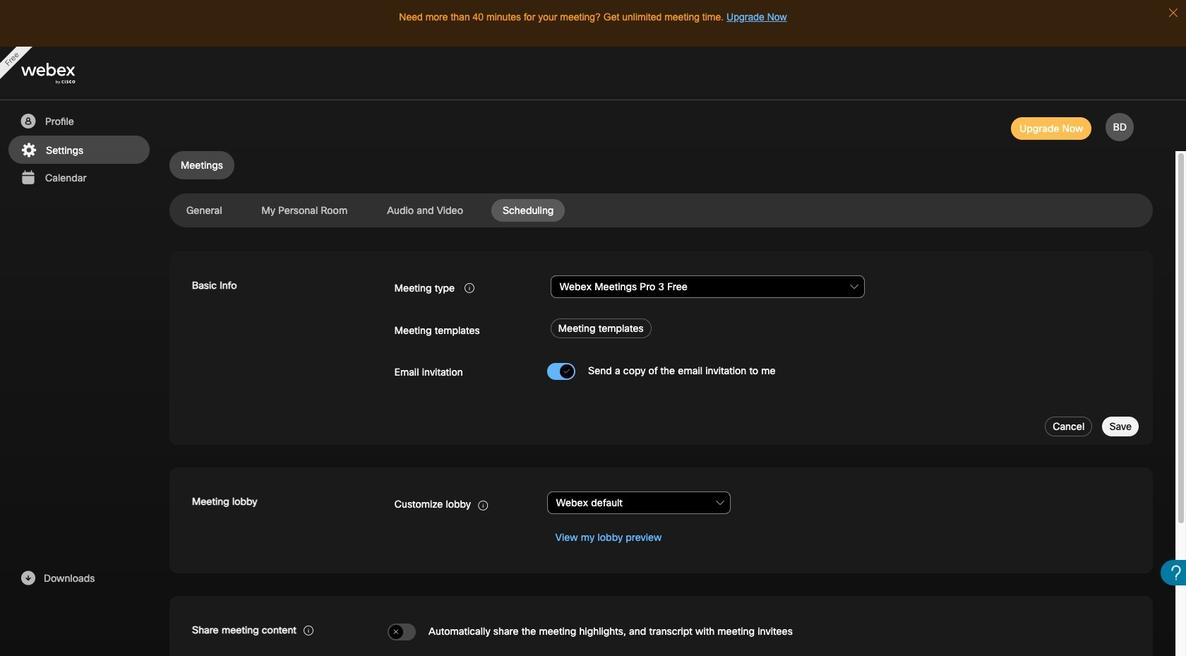 Task type: locate. For each thing, give the bounding box(es) containing it.
0 vertical spatial tab list
[[170, 151, 1154, 179]]

2 tab list from the top
[[170, 199, 1154, 222]]

banner
[[0, 47, 1187, 100]]

mds settings_filled image
[[20, 142, 37, 159]]

mds people circle_filled image
[[19, 113, 37, 130]]

1 vertical spatial tab list
[[170, 199, 1154, 222]]

tab list
[[170, 151, 1154, 179], [170, 199, 1154, 222]]

mds meetings_filled image
[[19, 170, 37, 187]]



Task type: vqa. For each thing, say whether or not it's contained in the screenshot.
text field
no



Task type: describe. For each thing, give the bounding box(es) containing it.
cisco webex image
[[21, 63, 106, 84]]

mds cancel_bold image
[[393, 628, 400, 638]]

mds check_bold image
[[564, 367, 571, 377]]

mds content download_filled image
[[19, 570, 37, 587]]

1 tab list from the top
[[170, 151, 1154, 179]]



